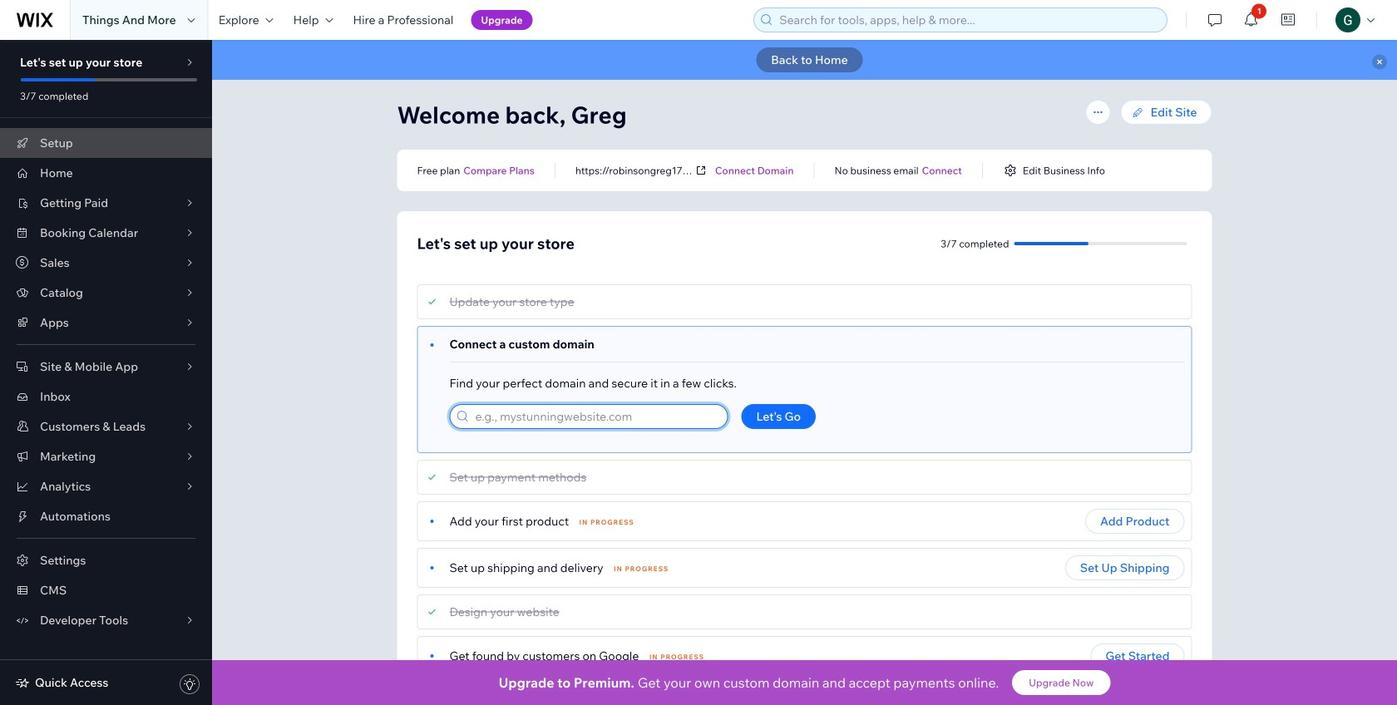 Task type: vqa. For each thing, say whether or not it's contained in the screenshot.
search for tools, apps, help & more... FIELD
yes



Task type: describe. For each thing, give the bounding box(es) containing it.
sidebar element
[[0, 40, 212, 705]]



Task type: locate. For each thing, give the bounding box(es) containing it.
alert
[[212, 40, 1398, 80]]

e.g., mystunningwebsite.com field
[[470, 405, 722, 428]]

Search for tools, apps, help & more... field
[[775, 8, 1162, 32]]



